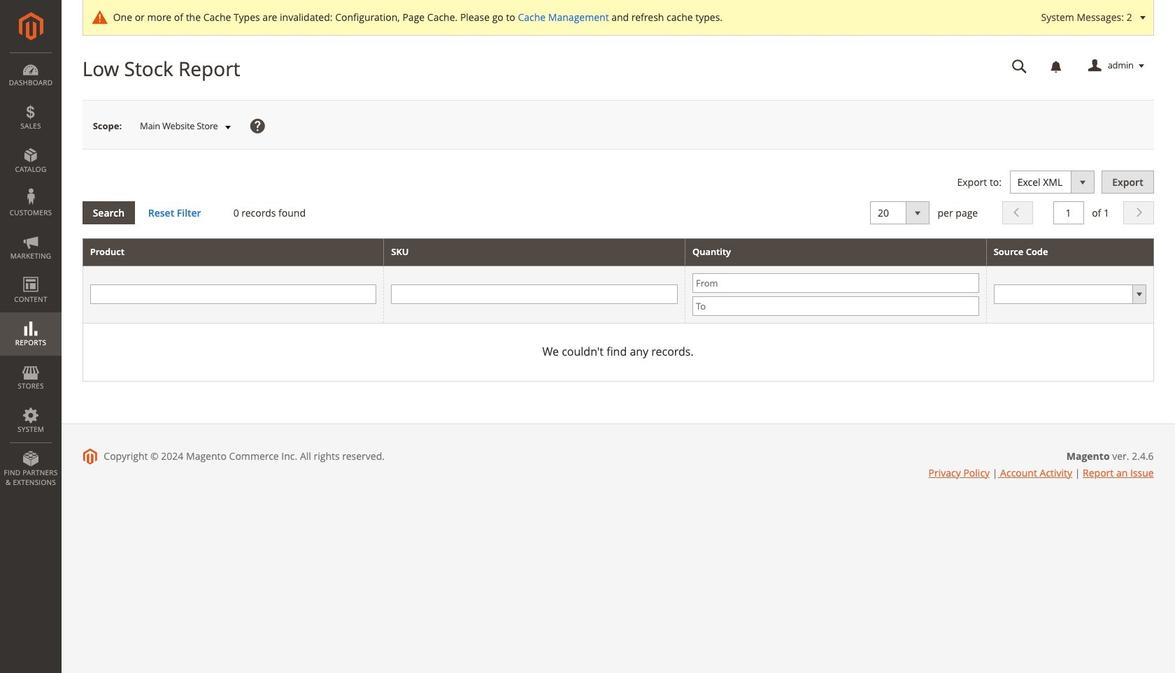 Task type: describe. For each thing, give the bounding box(es) containing it.
To text field
[[693, 297, 980, 316]]



Task type: locate. For each thing, give the bounding box(es) containing it.
magento admin panel image
[[19, 12, 43, 41]]

None text field
[[1003, 54, 1038, 78], [1054, 202, 1084, 225], [90, 285, 377, 305], [391, 285, 678, 305], [1003, 54, 1038, 78], [1054, 202, 1084, 225], [90, 285, 377, 305], [391, 285, 678, 305]]

menu bar
[[0, 52, 62, 495]]

From text field
[[693, 274, 980, 293]]



